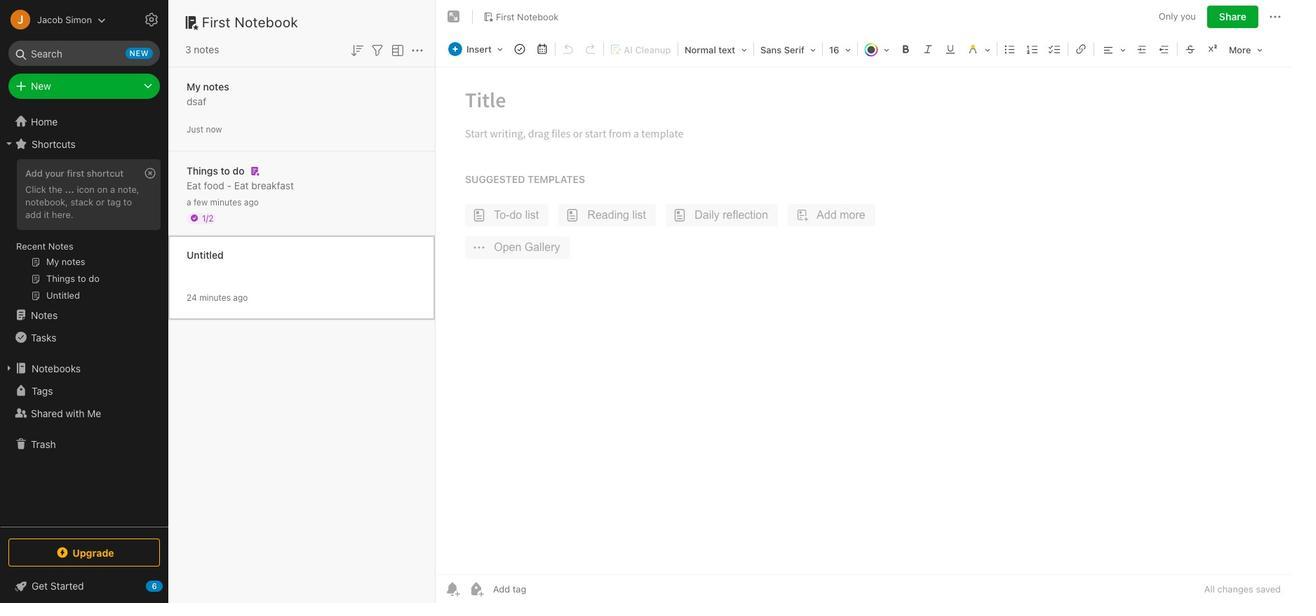 Task type: vqa. For each thing, say whether or not it's contained in the screenshot.
notes inside the my notes dsaf
yes



Task type: describe. For each thing, give the bounding box(es) containing it.
changes
[[1218, 584, 1254, 595]]

share
[[1219, 11, 1247, 22]]

indent image
[[1132, 39, 1152, 59]]

superscript image
[[1203, 39, 1223, 59]]

just now
[[187, 124, 222, 134]]

add your first shortcut
[[25, 168, 124, 179]]

all
[[1205, 584, 1215, 595]]

get
[[32, 580, 48, 592]]

eat food - eat breakfast
[[187, 179, 294, 191]]

icon on a note, notebook, stack or tag to add it here.
[[25, 184, 139, 220]]

notes link
[[0, 304, 168, 326]]

numbered list image
[[1023, 39, 1043, 59]]

note,
[[118, 184, 139, 195]]

Font size field
[[824, 39, 856, 60]]

sans serif
[[761, 44, 805, 55]]

click to collapse image
[[163, 577, 174, 594]]

Note Editor text field
[[436, 67, 1292, 575]]

bold image
[[896, 39, 916, 59]]

Add filters field
[[369, 41, 386, 59]]

shared with me
[[31, 407, 101, 419]]

Help and Learning task checklist field
[[0, 575, 168, 598]]

serif
[[784, 44, 805, 55]]

expand note image
[[446, 8, 462, 25]]

add tag image
[[468, 581, 485, 598]]

stack
[[70, 196, 93, 208]]

notes for 3 notes
[[194, 44, 219, 55]]

0 vertical spatial ago
[[244, 197, 259, 207]]

outdent image
[[1155, 39, 1175, 59]]

24 minutes ago
[[187, 292, 248, 303]]

first notebook inside button
[[496, 11, 559, 22]]

sans
[[761, 44, 782, 55]]

add
[[25, 209, 41, 220]]

things to do
[[187, 165, 245, 176]]

1 eat from the left
[[187, 179, 201, 191]]

more
[[1229, 44, 1252, 55]]

tasks
[[31, 332, 56, 343]]

add filters image
[[369, 42, 386, 59]]

my notes dsaf
[[187, 80, 229, 107]]

more actions field inside note list element
[[409, 41, 426, 59]]

click the ...
[[25, 184, 74, 195]]

notes inside group
[[48, 241, 73, 252]]

strikethrough image
[[1181, 39, 1201, 59]]

to inside icon on a note, notebook, stack or tag to add it here.
[[123, 196, 132, 208]]

the
[[49, 184, 62, 195]]

only you
[[1159, 11, 1196, 22]]

first notebook inside note list element
[[202, 14, 298, 30]]

Font color field
[[860, 39, 895, 60]]

notebooks link
[[0, 357, 168, 380]]

food
[[204, 179, 224, 191]]

-
[[227, 179, 232, 191]]

Account field
[[0, 6, 106, 34]]

saved
[[1256, 584, 1281, 595]]

Add tag field
[[492, 583, 597, 596]]

all changes saved
[[1205, 584, 1281, 595]]

notebook,
[[25, 196, 68, 208]]

insert link image
[[1071, 39, 1091, 59]]

note window element
[[436, 0, 1292, 603]]

trash link
[[0, 433, 168, 455]]

a inside note list element
[[187, 197, 191, 207]]

notes for my notes dsaf
[[203, 80, 229, 92]]

first inside first notebook button
[[496, 11, 515, 22]]

shared with me link
[[0, 402, 168, 425]]

recent
[[16, 241, 46, 252]]

more actions image for more actions "field" inside the note window element
[[1267, 8, 1284, 25]]

normal text
[[685, 44, 736, 55]]

upgrade
[[72, 547, 114, 559]]

24
[[187, 292, 197, 303]]

tags button
[[0, 380, 168, 402]]

task image
[[510, 39, 530, 59]]

first
[[67, 168, 84, 179]]

2 eat from the left
[[234, 179, 249, 191]]

notebooks
[[32, 362, 81, 374]]

normal
[[685, 44, 716, 55]]

insert
[[467, 44, 492, 55]]

notebook inside button
[[517, 11, 559, 22]]

View options field
[[386, 41, 406, 59]]

settings image
[[143, 11, 160, 28]]

Alignment field
[[1096, 39, 1131, 60]]

add
[[25, 168, 43, 179]]

first inside note list element
[[202, 14, 231, 30]]

3 notes
[[185, 44, 219, 55]]

1 vertical spatial notes
[[31, 309, 58, 321]]

first notebook button
[[479, 7, 564, 27]]



Task type: locate. For each thing, give the bounding box(es) containing it.
to
[[221, 165, 230, 176], [123, 196, 132, 208]]

icon
[[77, 184, 95, 195]]

Insert field
[[445, 39, 508, 59]]

shortcuts
[[32, 138, 76, 150]]

ago
[[244, 197, 259, 207], [233, 292, 248, 303]]

1 vertical spatial notes
[[203, 80, 229, 92]]

1 vertical spatial a
[[187, 197, 191, 207]]

new
[[31, 80, 51, 92]]

new search field
[[18, 41, 153, 66]]

0 vertical spatial notes
[[48, 241, 73, 252]]

me
[[87, 407, 101, 419]]

a
[[110, 184, 115, 195], [187, 197, 191, 207]]

1 horizontal spatial more actions image
[[1267, 8, 1284, 25]]

1 horizontal spatial more actions field
[[1267, 6, 1284, 28]]

to down note,
[[123, 196, 132, 208]]

1 horizontal spatial first notebook
[[496, 11, 559, 22]]

16
[[829, 44, 840, 55]]

a inside icon on a note, notebook, stack or tag to add it here.
[[110, 184, 115, 195]]

...
[[65, 184, 74, 195]]

0 horizontal spatial more actions image
[[409, 42, 426, 59]]

more actions image for more actions "field" inside note list element
[[409, 42, 426, 59]]

group containing add your first shortcut
[[0, 155, 168, 309]]

notes
[[194, 44, 219, 55], [203, 80, 229, 92]]

notes inside my notes dsaf
[[203, 80, 229, 92]]

0 vertical spatial notes
[[194, 44, 219, 55]]

Search text field
[[18, 41, 150, 66]]

more actions field right share button
[[1267, 6, 1284, 28]]

first notebook up task image
[[496, 11, 559, 22]]

new button
[[8, 74, 160, 99]]

just
[[187, 124, 204, 134]]

1 vertical spatial minutes
[[199, 292, 231, 303]]

Font family field
[[756, 39, 821, 60]]

0 horizontal spatial to
[[123, 196, 132, 208]]

get started
[[32, 580, 84, 592]]

text
[[719, 44, 736, 55]]

more actions field inside note window element
[[1267, 6, 1284, 28]]

tag
[[107, 196, 121, 208]]

ago down eat food - eat breakfast
[[244, 197, 259, 207]]

ago right 24
[[233, 292, 248, 303]]

on
[[97, 184, 108, 195]]

eat down things
[[187, 179, 201, 191]]

minutes right 24
[[199, 292, 231, 303]]

do
[[233, 165, 245, 176]]

home
[[31, 115, 58, 127]]

0 horizontal spatial first notebook
[[202, 14, 298, 30]]

shortcuts button
[[0, 133, 168, 155]]

tree
[[0, 110, 168, 526]]

underline image
[[941, 39, 961, 59]]

1 vertical spatial ago
[[233, 292, 248, 303]]

0 horizontal spatial first
[[202, 14, 231, 30]]

new
[[130, 48, 149, 58]]

italic image
[[918, 39, 938, 59]]

a left few
[[187, 197, 191, 207]]

first
[[496, 11, 515, 22], [202, 14, 231, 30]]

1/2
[[202, 213, 214, 223]]

first notebook
[[496, 11, 559, 22], [202, 14, 298, 30]]

bulleted list image
[[1001, 39, 1020, 59]]

jacob simon
[[37, 14, 92, 25]]

recent notes
[[16, 241, 73, 252]]

shortcut
[[87, 168, 124, 179]]

1 horizontal spatial a
[[187, 197, 191, 207]]

minutes
[[210, 197, 242, 207], [199, 292, 231, 303]]

0 horizontal spatial a
[[110, 184, 115, 195]]

more actions image inside note list element
[[409, 42, 426, 59]]

now
[[206, 124, 222, 134]]

notebook inside note list element
[[235, 14, 298, 30]]

my
[[187, 80, 201, 92]]

Heading level field
[[680, 39, 752, 60]]

things
[[187, 165, 218, 176]]

trash
[[31, 438, 56, 450]]

1 horizontal spatial to
[[221, 165, 230, 176]]

0 vertical spatial a
[[110, 184, 115, 195]]

started
[[50, 580, 84, 592]]

More actions field
[[1267, 6, 1284, 28], [409, 41, 426, 59]]

tasks button
[[0, 326, 168, 349]]

few
[[194, 197, 208, 207]]

to inside note list element
[[221, 165, 230, 176]]

notes up the tasks
[[31, 309, 58, 321]]

0 vertical spatial minutes
[[210, 197, 242, 207]]

more actions image right share button
[[1267, 8, 1284, 25]]

notes right my
[[203, 80, 229, 92]]

click
[[25, 184, 46, 195]]

1 horizontal spatial first
[[496, 11, 515, 22]]

1 horizontal spatial notebook
[[517, 11, 559, 22]]

3
[[185, 44, 191, 55]]

0 horizontal spatial notebook
[[235, 14, 298, 30]]

6
[[152, 582, 157, 591]]

calendar event image
[[533, 39, 552, 59]]

0 horizontal spatial more actions field
[[409, 41, 426, 59]]

you
[[1181, 11, 1196, 22]]

checklist image
[[1045, 39, 1065, 59]]

eat right - on the left of the page
[[234, 179, 249, 191]]

with
[[66, 407, 85, 419]]

jacob
[[37, 14, 63, 25]]

untitled
[[187, 249, 224, 261]]

Sort options field
[[349, 41, 366, 59]]

1 vertical spatial more actions image
[[409, 42, 426, 59]]

a few minutes ago
[[187, 197, 259, 207]]

note list element
[[168, 0, 436, 603]]

eat
[[187, 179, 201, 191], [234, 179, 249, 191]]

first up task image
[[496, 11, 515, 22]]

your
[[45, 168, 64, 179]]

first up 3 notes
[[202, 14, 231, 30]]

tags
[[32, 385, 53, 397]]

more actions image
[[1267, 8, 1284, 25], [409, 42, 426, 59]]

more actions field right view options field
[[409, 41, 426, 59]]

more actions image right view options field
[[409, 42, 426, 59]]

0 vertical spatial more actions field
[[1267, 6, 1284, 28]]

notes
[[48, 241, 73, 252], [31, 309, 58, 321]]

0 vertical spatial more actions image
[[1267, 8, 1284, 25]]

a right on
[[110, 184, 115, 195]]

only
[[1159, 11, 1178, 22]]

minutes down - on the left of the page
[[210, 197, 242, 207]]

shared
[[31, 407, 63, 419]]

group
[[0, 155, 168, 309]]

add a reminder image
[[444, 581, 461, 598]]

to left do at the top
[[221, 165, 230, 176]]

breakfast
[[251, 179, 294, 191]]

dsaf
[[187, 95, 206, 107]]

it
[[44, 209, 49, 220]]

1 vertical spatial more actions field
[[409, 41, 426, 59]]

tree containing home
[[0, 110, 168, 526]]

1 horizontal spatial eat
[[234, 179, 249, 191]]

here.
[[52, 209, 73, 220]]

expand notebooks image
[[4, 363, 15, 374]]

notes right 3
[[194, 44, 219, 55]]

notes right recent
[[48, 241, 73, 252]]

Highlight field
[[962, 39, 996, 60]]

upgrade button
[[8, 539, 160, 567]]

share button
[[1208, 6, 1259, 28]]

simon
[[65, 14, 92, 25]]

first notebook up 3 notes
[[202, 14, 298, 30]]

notebook
[[517, 11, 559, 22], [235, 14, 298, 30]]

0 horizontal spatial eat
[[187, 179, 201, 191]]

0 vertical spatial to
[[221, 165, 230, 176]]

home link
[[0, 110, 168, 133]]

1 vertical spatial to
[[123, 196, 132, 208]]

or
[[96, 196, 105, 208]]

More field
[[1224, 39, 1268, 60]]



